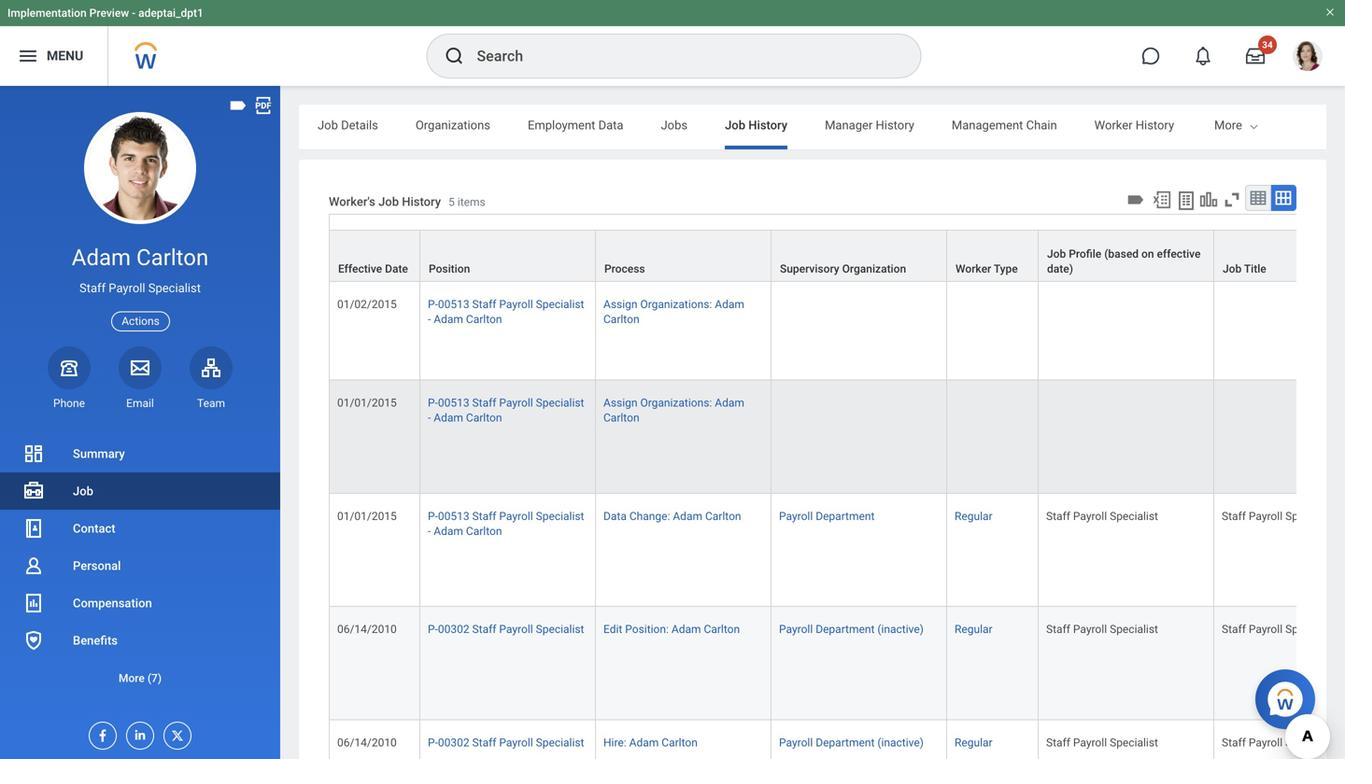 Task type: describe. For each thing, give the bounding box(es) containing it.
job link
[[0, 473, 280, 510]]

supervisory
[[780, 263, 840, 276]]

34 button
[[1236, 36, 1278, 77]]

1 department from the top
[[816, 510, 875, 523]]

jobs
[[661, 118, 688, 132]]

email button
[[119, 347, 162, 411]]

worker for worker history
[[1095, 118, 1133, 132]]

implementation
[[7, 7, 87, 20]]

menu banner
[[0, 0, 1346, 86]]

table image
[[1250, 189, 1268, 207]]

assign organizations: adam carlton for 01/01/2015
[[604, 397, 745, 425]]

department for hire: adam carlton's regular link
[[816, 737, 875, 750]]

payroll department
[[779, 510, 875, 523]]

more (7) button
[[0, 668, 280, 690]]

contact image
[[22, 518, 45, 540]]

email
[[126, 397, 154, 410]]

export to worksheets image
[[1176, 190, 1198, 212]]

data inside row
[[604, 510, 627, 523]]

manager
[[825, 118, 873, 132]]

p-00513 staff payroll specialist - adam carlton for data change: adam carlton link p-00513 staff payroll specialist - adam carlton "link"
[[428, 510, 585, 538]]

actions
[[122, 315, 160, 328]]

compensation link
[[0, 585, 280, 622]]

regular link for hire: adam carlton
[[955, 733, 993, 750]]

job image
[[22, 480, 45, 503]]

history left 5
[[402, 195, 441, 209]]

close environment banner image
[[1325, 7, 1337, 18]]

manager history
[[825, 118, 915, 132]]

management chain
[[952, 118, 1058, 132]]

carlton inside navigation pane region
[[136, 244, 209, 271]]

management
[[952, 118, 1024, 132]]

06/14/2010 for 5th row from the top of the page
[[337, 624, 397, 637]]

supervisory organization
[[780, 263, 907, 276]]

00513 for p-00513 staff payroll specialist - adam carlton "link" for 01/02/2015's the assign organizations: adam carlton link
[[438, 298, 470, 311]]

p- for p-00302 staff payroll specialist link for 1st row from the bottom of the page
[[428, 737, 438, 750]]

personal image
[[22, 555, 45, 578]]

navigation pane region
[[0, 86, 280, 760]]

staff inside navigation pane region
[[79, 281, 106, 295]]

p- for data change: adam carlton link p-00513 staff payroll specialist - adam carlton "link"
[[428, 510, 438, 523]]

job for job details
[[318, 118, 338, 132]]

assign organizations: adam carlton link for 01/02/2015
[[604, 294, 745, 326]]

organizations: for 01/01/2015
[[641, 397, 712, 410]]

summary image
[[22, 443, 45, 465]]

actions button
[[111, 312, 170, 332]]

job right worker's
[[379, 195, 399, 209]]

details
[[341, 118, 378, 132]]

specialist inside navigation pane region
[[148, 281, 201, 295]]

p-00513 staff payroll specialist - adam carlton for p-00513 staff payroll specialist - adam carlton "link" for 01/02/2015's the assign organizations: adam carlton link
[[428, 298, 585, 326]]

employment data
[[528, 118, 624, 132]]

phone image
[[56, 357, 82, 379]]

p-00302 staff payroll specialist for 1st row from the bottom of the page
[[428, 737, 585, 750]]

effective
[[338, 263, 382, 276]]

view worker - expand/collapse chart image
[[1199, 190, 1220, 210]]

benefits link
[[0, 622, 280, 660]]

p-00513 staff payroll specialist - adam carlton link for 01/02/2015's the assign organizations: adam carlton link
[[428, 294, 585, 326]]

row containing job profile (based on effective date)
[[329, 215, 1346, 283]]

data change: adam carlton
[[604, 510, 742, 523]]

1 (inactive) from the top
[[878, 624, 924, 637]]

contact
[[73, 522, 116, 536]]

data inside tab list
[[599, 118, 624, 132]]

profile
[[1069, 248, 1102, 261]]

adam inside data change: adam carlton link
[[673, 510, 703, 523]]

summary link
[[0, 436, 280, 473]]

date
[[385, 263, 408, 276]]

x image
[[164, 723, 185, 744]]

5
[[449, 196, 455, 209]]

position button
[[421, 231, 595, 281]]

position:
[[626, 624, 669, 637]]

carlton inside "edit position: adam carlton" link
[[704, 624, 740, 637]]

effective date
[[338, 263, 408, 276]]

2 (inactive) from the top
[[878, 737, 924, 750]]

- inside the menu banner
[[132, 7, 136, 20]]

job history
[[725, 118, 788, 132]]

department for 2nd regular link from the top of the page
[[816, 624, 875, 637]]

position
[[429, 263, 470, 276]]

organizations
[[416, 118, 491, 132]]

job for job title
[[1223, 263, 1242, 276]]

items
[[458, 196, 486, 209]]

menu button
[[0, 26, 108, 86]]

more (7)
[[119, 672, 162, 686]]

06/14/2010 for 1st row from the bottom of the page
[[337, 737, 397, 750]]

payroll inside navigation pane region
[[109, 281, 145, 295]]

benefits
[[73, 634, 118, 648]]

justify image
[[17, 45, 39, 67]]

carlton inside hire: adam carlton link
[[662, 737, 698, 750]]

more (7) button
[[0, 660, 280, 697]]

regular for data change: adam carlton
[[955, 510, 993, 523]]

3 row from the top
[[329, 381, 1346, 494]]

list containing summary
[[0, 436, 280, 697]]

on
[[1142, 248, 1155, 261]]

compensation
[[73, 597, 152, 611]]

adam inside navigation pane region
[[72, 244, 131, 271]]

p- for p-00513 staff payroll specialist - adam carlton "link" for 01/02/2015's the assign organizations: adam carlton link
[[428, 298, 438, 311]]

p-00302 staff payroll specialist for 5th row from the top of the page
[[428, 624, 585, 637]]

worker's job history 5 items
[[329, 195, 486, 209]]

p-00302 staff payroll specialist link for 5th row from the top of the page
[[428, 620, 585, 637]]

tab list containing job details
[[299, 105, 1346, 150]]

payroll department (inactive) for 2nd regular link from the top of the page
[[779, 624, 924, 637]]

process button
[[596, 231, 771, 281]]

assign organizations: adam carlton for 01/02/2015
[[604, 298, 745, 326]]

01/01/2015 for data
[[337, 510, 397, 523]]

payroll department link
[[779, 506, 875, 523]]

hire: adam carlton link
[[604, 733, 698, 750]]

edit
[[604, 624, 623, 637]]

worker type
[[956, 263, 1018, 276]]



Task type: locate. For each thing, give the bounding box(es) containing it.
p-00513 staff payroll specialist - adam carlton link for data change: adam carlton link
[[428, 506, 585, 538]]

p-00302 staff payroll specialist link
[[428, 620, 585, 637], [428, 733, 585, 750]]

1 horizontal spatial more
[[1215, 118, 1243, 132]]

p-
[[428, 298, 438, 311], [428, 397, 438, 410], [428, 510, 438, 523], [428, 624, 438, 637], [428, 737, 438, 750]]

worker inside popup button
[[956, 263, 992, 276]]

0 vertical spatial data
[[599, 118, 624, 132]]

toolbar
[[1123, 185, 1297, 214]]

2 assign organizations: adam carlton link from the top
[[604, 393, 745, 425]]

1 vertical spatial assign organizations: adam carlton
[[604, 397, 745, 425]]

job right jobs
[[725, 118, 746, 132]]

history for job history
[[749, 118, 788, 132]]

1 vertical spatial p-00513 staff payroll specialist - adam carlton link
[[428, 393, 585, 425]]

row containing 01/02/2015
[[329, 282, 1346, 381]]

fullscreen image
[[1222, 190, 1243, 210]]

history for manager history
[[876, 118, 915, 132]]

data
[[599, 118, 624, 132], [604, 510, 627, 523]]

1 vertical spatial regular
[[955, 624, 993, 637]]

(based
[[1105, 248, 1139, 261]]

phone button
[[48, 347, 91, 411]]

cell
[[772, 282, 948, 381], [948, 282, 1039, 381], [1039, 282, 1215, 381], [1215, 282, 1346, 381], [772, 381, 948, 494], [948, 381, 1039, 494], [1039, 381, 1215, 494], [1215, 381, 1346, 494]]

2 vertical spatial regular link
[[955, 733, 993, 750]]

-
[[132, 7, 136, 20], [428, 313, 431, 326], [428, 412, 431, 425], [428, 525, 431, 538]]

job for job profile (based on effective date)
[[1048, 248, 1067, 261]]

1 vertical spatial assign
[[604, 397, 638, 410]]

1 vertical spatial 01/01/2015
[[337, 510, 397, 523]]

effective
[[1158, 248, 1201, 261]]

0 vertical spatial organizations:
[[641, 298, 712, 311]]

compensation image
[[22, 593, 45, 615]]

2 00513 from the top
[[438, 397, 470, 410]]

organizations:
[[641, 298, 712, 311], [641, 397, 712, 410]]

tab list
[[299, 105, 1346, 150]]

edit position: adam carlton link
[[604, 620, 740, 637]]

adeptai_dpt1
[[138, 7, 204, 20]]

benefits image
[[22, 630, 45, 652]]

0 vertical spatial payroll department (inactive) link
[[779, 620, 924, 637]]

worker type button
[[948, 231, 1038, 281]]

0 vertical spatial 01/01/2015
[[337, 397, 397, 410]]

2 assign organizations: adam carlton from the top
[[604, 397, 745, 425]]

0 vertical spatial assign
[[604, 298, 638, 311]]

3 00513 from the top
[[438, 510, 470, 523]]

payroll
[[109, 281, 145, 295], [499, 298, 533, 311], [499, 397, 533, 410], [499, 510, 533, 523], [779, 510, 813, 523], [1074, 510, 1108, 523], [1249, 510, 1283, 523], [499, 624, 533, 637], [779, 624, 813, 637], [1074, 624, 1108, 637], [1249, 624, 1283, 637], [499, 737, 533, 750], [779, 737, 813, 750], [1074, 737, 1108, 750], [1249, 737, 1283, 750]]

job up 'date)'
[[1048, 248, 1067, 261]]

job inside job profile (based on effective date)
[[1048, 248, 1067, 261]]

4 row from the top
[[329, 494, 1346, 608]]

more left (7)
[[119, 672, 145, 686]]

0 horizontal spatial more
[[119, 672, 145, 686]]

1 vertical spatial data
[[604, 510, 627, 523]]

chain
[[1027, 118, 1058, 132]]

1 row from the top
[[329, 215, 1346, 283]]

team link
[[190, 347, 233, 411]]

process
[[605, 263, 645, 276]]

3 regular link from the top
[[955, 733, 993, 750]]

0 vertical spatial worker
[[1095, 118, 1133, 132]]

assign organizations: adam carlton link
[[604, 294, 745, 326], [604, 393, 745, 425]]

00302 for 5th row from the top of the page
[[438, 624, 470, 637]]

0 vertical spatial department
[[816, 510, 875, 523]]

1 vertical spatial 00302
[[438, 737, 470, 750]]

p-00302 staff payroll specialist link for 1st row from the bottom of the page
[[428, 733, 585, 750]]

job title
[[1223, 263, 1267, 276]]

worker history
[[1095, 118, 1175, 132]]

change:
[[630, 510, 670, 523]]

more for more
[[1215, 118, 1243, 132]]

payroll department (inactive) link for hire: adam carlton's regular link
[[779, 733, 924, 750]]

p- for p-00513 staff payroll specialist - adam carlton "link" associated with the assign organizations: adam carlton link related to 01/01/2015
[[428, 397, 438, 410]]

1 assign organizations: adam carlton link from the top
[[604, 294, 745, 326]]

history for worker history
[[1136, 118, 1175, 132]]

1 vertical spatial (inactive)
[[878, 737, 924, 750]]

p- for 5th row from the top of the page p-00302 staff payroll specialist link
[[428, 624, 438, 637]]

hire:
[[604, 737, 627, 750]]

1 vertical spatial 00513
[[438, 397, 470, 410]]

implementation preview -   adeptai_dpt1
[[7, 7, 204, 20]]

0 vertical spatial (inactive)
[[878, 624, 924, 637]]

payroll department (inactive) link
[[779, 620, 924, 637], [779, 733, 924, 750]]

1 organizations: from the top
[[641, 298, 712, 311]]

01/01/2015 for assign
[[337, 397, 397, 410]]

0 vertical spatial 00302
[[438, 624, 470, 637]]

0 vertical spatial regular link
[[955, 506, 993, 523]]

1 vertical spatial regular link
[[955, 620, 993, 637]]

job inside popup button
[[1223, 263, 1242, 276]]

1 vertical spatial payroll department (inactive) link
[[779, 733, 924, 750]]

0 vertical spatial assign organizations: adam carlton link
[[604, 294, 745, 326]]

assign organizations: adam carlton link for 01/01/2015
[[604, 393, 745, 425]]

linkedin image
[[127, 723, 148, 743]]

2 regular from the top
[[955, 624, 993, 637]]

1 06/14/2010 from the top
[[337, 624, 397, 637]]

2 payroll department (inactive) link from the top
[[779, 733, 924, 750]]

00513
[[438, 298, 470, 311], [438, 397, 470, 410], [438, 510, 470, 523]]

2 regular link from the top
[[955, 620, 993, 637]]

2 vertical spatial 00513
[[438, 510, 470, 523]]

3 regular from the top
[[955, 737, 993, 750]]

1 regular link from the top
[[955, 506, 993, 523]]

data left change:
[[604, 510, 627, 523]]

2 p-00302 staff payroll specialist from the top
[[428, 737, 585, 750]]

team
[[197, 397, 225, 410]]

(7)
[[147, 672, 162, 686]]

Search Workday  search field
[[477, 36, 883, 77]]

1 vertical spatial more
[[119, 672, 145, 686]]

payroll department (inactive) for hire: adam carlton's regular link
[[779, 737, 924, 750]]

0 vertical spatial 06/14/2010
[[337, 624, 397, 637]]

2 organizations: from the top
[[641, 397, 712, 410]]

worker inside tab list
[[1095, 118, 1133, 132]]

1 01/01/2015 from the top
[[337, 397, 397, 410]]

job left title
[[1223, 263, 1242, 276]]

assign
[[604, 298, 638, 311], [604, 397, 638, 410]]

employment
[[528, 118, 596, 132]]

adam
[[72, 244, 131, 271], [715, 298, 745, 311], [434, 313, 464, 326], [715, 397, 745, 410], [434, 412, 464, 425], [673, 510, 703, 523], [434, 525, 464, 538], [672, 624, 701, 637], [630, 737, 659, 750]]

regular link for data change: adam carlton
[[955, 506, 993, 523]]

2 06/14/2010 from the top
[[337, 737, 397, 750]]

1 vertical spatial p-00302 staff payroll specialist link
[[428, 733, 585, 750]]

worker left type
[[956, 263, 992, 276]]

2 01/01/2015 from the top
[[337, 510, 397, 523]]

job profile (based on effective date) button
[[1039, 231, 1214, 281]]

01/02/2015
[[337, 298, 397, 311]]

team adam carlton element
[[190, 396, 233, 411]]

worker's
[[329, 195, 376, 209]]

2 p-00302 staff payroll specialist link from the top
[[428, 733, 585, 750]]

job left the details on the left of page
[[318, 118, 338, 132]]

01/01/2015
[[337, 397, 397, 410], [337, 510, 397, 523]]

export to excel image
[[1152, 190, 1173, 210]]

personal
[[73, 559, 121, 573]]

0 vertical spatial payroll department (inactive)
[[779, 624, 924, 637]]

0 vertical spatial p-00302 staff payroll specialist link
[[428, 620, 585, 637]]

1 vertical spatial p-00513 staff payroll specialist - adam carlton
[[428, 397, 585, 425]]

mail image
[[129, 357, 151, 379]]

2 vertical spatial regular
[[955, 737, 993, 750]]

edit position: adam carlton
[[604, 624, 740, 637]]

0 vertical spatial 00513
[[438, 298, 470, 311]]

phone
[[53, 397, 85, 410]]

34
[[1263, 39, 1274, 50]]

history right 'manager'
[[876, 118, 915, 132]]

data change: adam carlton link
[[604, 506, 742, 523]]

menu
[[47, 48, 83, 64]]

job for job history
[[725, 118, 746, 132]]

5 row from the top
[[329, 608, 1346, 721]]

email adam carlton element
[[119, 396, 162, 411]]

1 vertical spatial p-00302 staff payroll specialist
[[428, 737, 585, 750]]

timeline
[[1212, 118, 1259, 132]]

1 assign organizations: adam carlton from the top
[[604, 298, 745, 326]]

worker
[[1095, 118, 1133, 132], [956, 263, 992, 276]]

3 p- from the top
[[428, 510, 438, 523]]

facebook image
[[90, 723, 110, 744]]

1 payroll department (inactive) link from the top
[[779, 620, 924, 637]]

hire: adam carlton
[[604, 737, 698, 750]]

list
[[0, 436, 280, 697]]

effective date button
[[330, 231, 420, 281]]

1 vertical spatial assign organizations: adam carlton link
[[604, 393, 745, 425]]

1 p- from the top
[[428, 298, 438, 311]]

2 vertical spatial p-00513 staff payroll specialist - adam carlton
[[428, 510, 585, 538]]

assign organizations: adam carlton
[[604, 298, 745, 326], [604, 397, 745, 425]]

job profile (based on effective date)
[[1048, 248, 1201, 276]]

p-00513 staff payroll specialist - adam carlton for p-00513 staff payroll specialist - adam carlton "link" associated with the assign organizations: adam carlton link related to 01/01/2015
[[428, 397, 585, 425]]

2 department from the top
[[816, 624, 875, 637]]

0 vertical spatial more
[[1215, 118, 1243, 132]]

adam carlton
[[72, 244, 209, 271]]

inbox large image
[[1247, 47, 1266, 65]]

assign for 01/02/2015
[[604, 298, 638, 311]]

1 payroll department (inactive) from the top
[[779, 624, 924, 637]]

more down 34 button on the right
[[1215, 118, 1243, 132]]

history up export to excel image
[[1136, 118, 1175, 132]]

assign for 01/01/2015
[[604, 397, 638, 410]]

1 assign from the top
[[604, 298, 638, 311]]

type
[[994, 263, 1018, 276]]

3 p-00513 staff payroll specialist - adam carlton from the top
[[428, 510, 585, 538]]

06/14/2010
[[337, 624, 397, 637], [337, 737, 397, 750]]

personal link
[[0, 548, 280, 585]]

organizations: for 01/02/2015
[[641, 298, 712, 311]]

job details
[[318, 118, 378, 132]]

job inside navigation pane region
[[73, 485, 93, 499]]

carlton inside data change: adam carlton link
[[706, 510, 742, 523]]

2 00302 from the top
[[438, 737, 470, 750]]

regular for hire: adam carlton
[[955, 737, 993, 750]]

search image
[[443, 45, 466, 67]]

data right employment on the left
[[599, 118, 624, 132]]

0 horizontal spatial worker
[[956, 263, 992, 276]]

2 p-00513 staff payroll specialist - adam carlton link from the top
[[428, 393, 585, 425]]

additiona
[[1296, 118, 1346, 132]]

1 horizontal spatial worker
[[1095, 118, 1133, 132]]

organization
[[843, 263, 907, 276]]

summary
[[73, 447, 125, 461]]

job
[[318, 118, 338, 132], [725, 118, 746, 132], [379, 195, 399, 209], [1048, 248, 1067, 261], [1223, 263, 1242, 276], [73, 485, 93, 499]]

view team image
[[200, 357, 222, 379]]

adam inside hire: adam carlton link
[[630, 737, 659, 750]]

1 p-00513 staff payroll specialist - adam carlton from the top
[[428, 298, 585, 326]]

3 p-00513 staff payroll specialist - adam carlton link from the top
[[428, 506, 585, 538]]

staff payroll specialist inside navigation pane region
[[79, 281, 201, 295]]

5 p- from the top
[[428, 737, 438, 750]]

0 vertical spatial assign organizations: adam carlton
[[604, 298, 745, 326]]

title
[[1245, 263, 1267, 276]]

payroll department (inactive) link for 2nd regular link from the top of the page
[[779, 620, 924, 637]]

00513 for data change: adam carlton link p-00513 staff payroll specialist - adam carlton "link"
[[438, 510, 470, 523]]

payroll department (inactive)
[[779, 624, 924, 637], [779, 737, 924, 750]]

2 vertical spatial p-00513 staff payroll specialist - adam carlton link
[[428, 506, 585, 538]]

preview
[[89, 7, 129, 20]]

0 vertical spatial p-00302 staff payroll specialist
[[428, 624, 585, 637]]

p-00302 staff payroll specialist
[[428, 624, 585, 637], [428, 737, 585, 750]]

view printable version (pdf) image
[[253, 95, 274, 116]]

4 p- from the top
[[428, 624, 438, 637]]

notifications large image
[[1194, 47, 1213, 65]]

row
[[329, 215, 1346, 283], [329, 282, 1346, 381], [329, 381, 1346, 494], [329, 494, 1346, 608], [329, 608, 1346, 721], [329, 721, 1346, 760]]

job up the contact
[[73, 485, 93, 499]]

0 vertical spatial p-00513 staff payroll specialist - adam carlton
[[428, 298, 585, 326]]

1 00513 from the top
[[438, 298, 470, 311]]

1 vertical spatial 06/14/2010
[[337, 737, 397, 750]]

tag image
[[228, 95, 249, 116]]

phone adam carlton element
[[48, 396, 91, 411]]

2 payroll department (inactive) from the top
[[779, 737, 924, 750]]

job title button
[[1215, 231, 1346, 281]]

00513 for p-00513 staff payroll specialist - adam carlton "link" associated with the assign organizations: adam carlton link related to 01/01/2015
[[438, 397, 470, 410]]

supervisory organization button
[[772, 231, 947, 281]]

1 vertical spatial payroll department (inactive)
[[779, 737, 924, 750]]

6 row from the top
[[329, 721, 1346, 760]]

more inside dropdown button
[[119, 672, 145, 686]]

1 p-00302 staff payroll specialist from the top
[[428, 624, 585, 637]]

1 regular from the top
[[955, 510, 993, 523]]

p-00513 staff payroll specialist - adam carlton link for the assign organizations: adam carlton link related to 01/01/2015
[[428, 393, 585, 425]]

2 p- from the top
[[428, 397, 438, 410]]

2 p-00513 staff payroll specialist - adam carlton from the top
[[428, 397, 585, 425]]

1 p-00302 staff payroll specialist link from the top
[[428, 620, 585, 637]]

more for more (7)
[[119, 672, 145, 686]]

adam inside "edit position: adam carlton" link
[[672, 624, 701, 637]]

history left 'manager'
[[749, 118, 788, 132]]

1 vertical spatial department
[[816, 624, 875, 637]]

1 vertical spatial worker
[[956, 263, 992, 276]]

profile logan mcneil image
[[1294, 41, 1323, 75]]

2 assign from the top
[[604, 397, 638, 410]]

1 p-00513 staff payroll specialist - adam carlton link from the top
[[428, 294, 585, 326]]

worker for worker type
[[956, 263, 992, 276]]

expand table image
[[1275, 189, 1294, 207]]

worker right chain
[[1095, 118, 1133, 132]]

1 vertical spatial organizations:
[[641, 397, 712, 410]]

(inactive)
[[878, 624, 924, 637], [878, 737, 924, 750]]

1 00302 from the top
[[438, 624, 470, 637]]

p-00513 staff payroll specialist - adam carlton
[[428, 298, 585, 326], [428, 397, 585, 425], [428, 510, 585, 538]]

contact link
[[0, 510, 280, 548]]

date)
[[1048, 263, 1074, 276]]

3 department from the top
[[816, 737, 875, 750]]

2 vertical spatial department
[[816, 737, 875, 750]]

tag image
[[1126, 190, 1147, 210]]

2 row from the top
[[329, 282, 1346, 381]]

0 vertical spatial regular
[[955, 510, 993, 523]]

00302
[[438, 624, 470, 637], [438, 737, 470, 750]]

00302 for 1st row from the bottom of the page
[[438, 737, 470, 750]]

regular
[[955, 510, 993, 523], [955, 624, 993, 637], [955, 737, 993, 750]]

history
[[749, 118, 788, 132], [876, 118, 915, 132], [1136, 118, 1175, 132], [402, 195, 441, 209]]

0 vertical spatial p-00513 staff payroll specialist - adam carlton link
[[428, 294, 585, 326]]



Task type: vqa. For each thing, say whether or not it's contained in the screenshot.
GMT-
no



